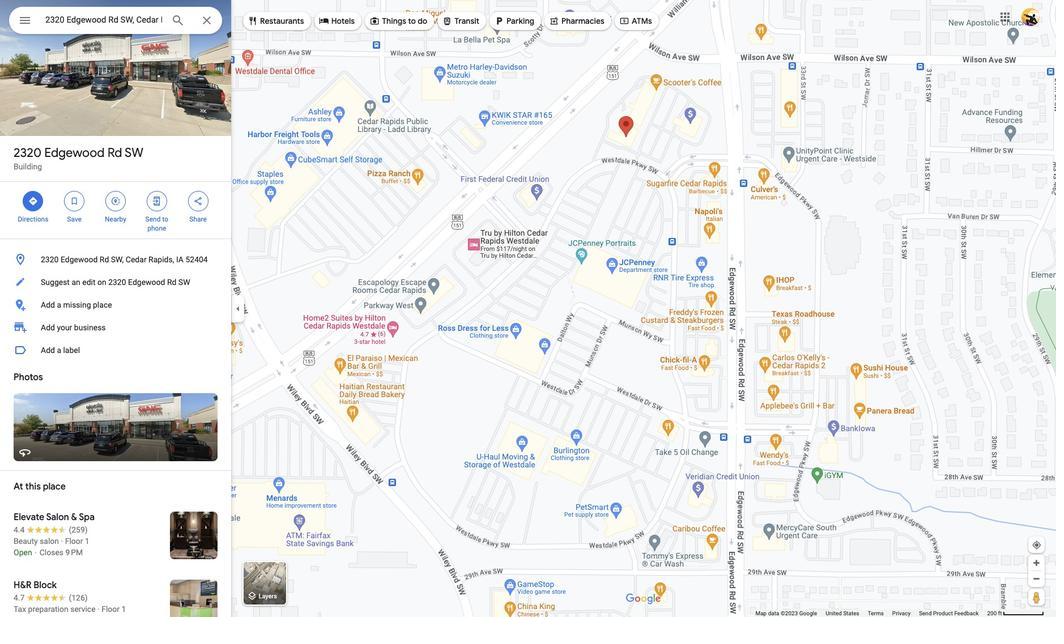 Task type: locate. For each thing, give the bounding box(es) containing it.
edgewood up an
[[61, 255, 98, 264]]

0 vertical spatial a
[[57, 300, 61, 310]]

0 vertical spatial send
[[145, 215, 161, 223]]

edgewood inside 2320 edgewood rd sw building
[[44, 145, 105, 161]]

0 vertical spatial 2320
[[14, 145, 41, 161]]

0 horizontal spatial floor
[[65, 537, 83, 546]]

floor
[[65, 537, 83, 546], [102, 605, 120, 614]]

· right salon at the bottom left of the page
[[61, 537, 63, 546]]

add inside add your business link
[[41, 323, 55, 332]]

1 horizontal spatial sw
[[179, 278, 190, 287]]

add
[[41, 300, 55, 310], [41, 323, 55, 332], [41, 346, 55, 355]]

send for send to phone
[[145, 215, 161, 223]]

a left label
[[57, 346, 61, 355]]

rd for sw
[[108, 145, 122, 161]]

a
[[57, 300, 61, 310], [57, 346, 61, 355]]

edgewood inside 'button'
[[128, 278, 165, 287]]

edgewood down cedar
[[128, 278, 165, 287]]


[[152, 195, 162, 208]]

add inside the add a missing place button
[[41, 300, 55, 310]]

None field
[[45, 13, 162, 27]]

rd left sw,
[[100, 255, 109, 264]]

rd
[[108, 145, 122, 161], [100, 255, 109, 264], [167, 278, 177, 287]]

1 add from the top
[[41, 300, 55, 310]]

0 horizontal spatial to
[[162, 215, 168, 223]]

floor right 'service'
[[102, 605, 120, 614]]

rd up 
[[108, 145, 122, 161]]

to left 'do'
[[408, 16, 416, 26]]

actions for 2320 edgewood rd sw region
[[0, 182, 231, 239]]

rd inside 2320 edgewood rd sw building
[[108, 145, 122, 161]]

rd down the ia
[[167, 278, 177, 287]]

1 right 'service'
[[122, 605, 126, 614]]

open
[[14, 548, 32, 557]]

beauty
[[14, 537, 38, 546]]

save
[[67, 215, 82, 223]]

0 vertical spatial place
[[93, 300, 112, 310]]

a left missing
[[57, 300, 61, 310]]

0 vertical spatial 1
[[85, 537, 89, 546]]

privacy button
[[893, 610, 911, 617]]

google
[[800, 611, 818, 617]]

add for add your business
[[41, 323, 55, 332]]

1 horizontal spatial to
[[408, 16, 416, 26]]

add a label button
[[0, 339, 231, 362]]

1 down (259)
[[85, 537, 89, 546]]

1 vertical spatial 2320
[[41, 255, 59, 264]]

0 horizontal spatial sw
[[125, 145, 143, 161]]

edgewood up 
[[44, 145, 105, 161]]

2320 inside 2320 edgewood rd sw building
[[14, 145, 41, 161]]

send inside button
[[920, 611, 932, 617]]

sw inside 'button'
[[179, 278, 190, 287]]

a inside button
[[57, 300, 61, 310]]

1
[[85, 537, 89, 546], [122, 605, 126, 614]]

2 vertical spatial add
[[41, 346, 55, 355]]

add for add a label
[[41, 346, 55, 355]]

 transit
[[442, 15, 480, 27]]

send for send product feedback
[[920, 611, 932, 617]]

to up "phone"
[[162, 215, 168, 223]]

0 vertical spatial to
[[408, 16, 416, 26]]


[[494, 15, 505, 27]]

to inside send to phone
[[162, 215, 168, 223]]

google account: ben nelson  
(ben.nelson1980@gmail.com) image
[[1022, 8, 1040, 26]]

sw
[[125, 145, 143, 161], [179, 278, 190, 287]]

do
[[418, 16, 428, 26]]

place right the this
[[43, 481, 66, 493]]

business
[[74, 323, 106, 332]]

edgewood
[[44, 145, 105, 161], [61, 255, 98, 264], [128, 278, 165, 287]]

©2023
[[781, 611, 798, 617]]

1 horizontal spatial place
[[93, 300, 112, 310]]

1 vertical spatial add
[[41, 323, 55, 332]]

1 a from the top
[[57, 300, 61, 310]]

send up "phone"
[[145, 215, 161, 223]]

collapse side panel image
[[232, 302, 244, 315]]

·
[[61, 537, 63, 546], [98, 605, 100, 614]]

rd inside suggest an edit on 2320 edgewood rd sw 'button'
[[167, 278, 177, 287]]

0 vertical spatial edgewood
[[44, 145, 105, 161]]

0 horizontal spatial ·
[[61, 537, 63, 546]]

0 horizontal spatial 1
[[85, 537, 89, 546]]


[[193, 195, 203, 208]]

google maps element
[[0, 0, 1057, 617]]

2320 up building
[[14, 145, 41, 161]]

 search field
[[9, 7, 222, 36]]

0 vertical spatial rd
[[108, 145, 122, 161]]

1 horizontal spatial send
[[920, 611, 932, 617]]

on
[[97, 278, 106, 287]]

add your business link
[[0, 316, 231, 339]]

service
[[70, 605, 96, 614]]

edgewood inside button
[[61, 255, 98, 264]]

1 horizontal spatial ·
[[98, 605, 100, 614]]

2320 for sw
[[14, 145, 41, 161]]

place inside button
[[93, 300, 112, 310]]

0 vertical spatial floor
[[65, 537, 83, 546]]

sw,
[[111, 255, 124, 264]]

cedar
[[126, 255, 147, 264]]

1 vertical spatial sw
[[179, 278, 190, 287]]

place
[[93, 300, 112, 310], [43, 481, 66, 493]]

a for label
[[57, 346, 61, 355]]

label
[[63, 346, 80, 355]]

200 ft button
[[988, 611, 1045, 617]]

add left label
[[41, 346, 55, 355]]

footer
[[756, 610, 988, 617]]

place down the on
[[93, 300, 112, 310]]

united states button
[[826, 610, 860, 617]]

h&r block
[[14, 580, 57, 591]]

0 vertical spatial sw
[[125, 145, 143, 161]]

parking
[[507, 16, 535, 26]]

a inside button
[[57, 346, 61, 355]]

privacy
[[893, 611, 911, 617]]


[[248, 15, 258, 27]]

0 vertical spatial add
[[41, 300, 55, 310]]

footer inside google maps element
[[756, 610, 988, 617]]

2 vertical spatial rd
[[167, 278, 177, 287]]

1 vertical spatial a
[[57, 346, 61, 355]]

2 vertical spatial edgewood
[[128, 278, 165, 287]]

1 inside beauty salon · floor 1 open ⋅ closes 9 pm
[[85, 537, 89, 546]]

united
[[826, 611, 842, 617]]

1 horizontal spatial 1
[[122, 605, 126, 614]]

2320
[[14, 145, 41, 161], [41, 255, 59, 264], [108, 278, 126, 287]]

3 add from the top
[[41, 346, 55, 355]]

send left product
[[920, 611, 932, 617]]

2 a from the top
[[57, 346, 61, 355]]

2320 inside button
[[41, 255, 59, 264]]


[[319, 15, 329, 27]]

1 vertical spatial rd
[[100, 255, 109, 264]]

add inside add a label button
[[41, 346, 55, 355]]

1 vertical spatial send
[[920, 611, 932, 617]]

salon
[[46, 512, 69, 523]]

 atms
[[620, 15, 653, 27]]

1 vertical spatial floor
[[102, 605, 120, 614]]


[[28, 195, 38, 208]]

product
[[934, 611, 954, 617]]

0 horizontal spatial send
[[145, 215, 161, 223]]

· right 'service'
[[98, 605, 100, 614]]

send product feedback button
[[920, 610, 979, 617]]

suggest
[[41, 278, 70, 287]]

floor up 9 pm
[[65, 537, 83, 546]]

 button
[[9, 7, 41, 36]]

suggest an edit on 2320 edgewood rd sw button
[[0, 271, 231, 294]]

2 vertical spatial 2320
[[108, 278, 126, 287]]

footer containing map data ©2023 google
[[756, 610, 988, 617]]

1 vertical spatial edgewood
[[61, 255, 98, 264]]

to
[[408, 16, 416, 26], [162, 215, 168, 223]]

send inside send to phone
[[145, 215, 161, 223]]

rd inside 2320 edgewood rd sw, cedar rapids, ia 52404 button
[[100, 255, 109, 264]]


[[69, 195, 79, 208]]

data
[[769, 611, 780, 617]]

preparation
[[28, 605, 68, 614]]

show your location image
[[1032, 540, 1043, 551]]

add down the suggest
[[41, 300, 55, 310]]


[[111, 195, 121, 208]]

0 horizontal spatial place
[[43, 481, 66, 493]]

2320 right the on
[[108, 278, 126, 287]]

add left your
[[41, 323, 55, 332]]

send product feedback
[[920, 611, 979, 617]]

block
[[34, 580, 57, 591]]

none field inside 2320 edgewood rd sw, cedar rapids, ia 52404 field
[[45, 13, 162, 27]]

0 vertical spatial ·
[[61, 537, 63, 546]]

2 add from the top
[[41, 323, 55, 332]]

states
[[844, 611, 860, 617]]

at
[[14, 481, 23, 493]]

1 vertical spatial to
[[162, 215, 168, 223]]

2320 up the suggest
[[41, 255, 59, 264]]



Task type: vqa. For each thing, say whether or not it's contained in the screenshot.


Task type: describe. For each thing, give the bounding box(es) containing it.
add for add a missing place
[[41, 300, 55, 310]]

atms
[[632, 16, 653, 26]]

terms
[[868, 611, 884, 617]]

 restaurants
[[248, 15, 304, 27]]

rapids,
[[149, 255, 174, 264]]

1 horizontal spatial floor
[[102, 605, 120, 614]]

 pharmacies
[[549, 15, 605, 27]]

map
[[756, 611, 767, 617]]

salon
[[40, 537, 59, 546]]

h&r
[[14, 580, 31, 591]]

add a missing place
[[41, 300, 112, 310]]

9 pm
[[66, 548, 83, 557]]

beauty salon · floor 1 open ⋅ closes 9 pm
[[14, 537, 89, 557]]

pharmacies
[[562, 16, 605, 26]]

200
[[988, 611, 997, 617]]

2320 edgewood rd sw, cedar rapids, ia 52404 button
[[0, 248, 231, 271]]

2320 edgewood rd sw building
[[14, 145, 143, 171]]

tax preparation service · floor 1
[[14, 605, 126, 614]]

sw inside 2320 edgewood rd sw building
[[125, 145, 143, 161]]

2320 edgewood rd sw main content
[[0, 0, 231, 617]]

2320 inside 'button'
[[108, 278, 126, 287]]

an
[[72, 278, 80, 287]]

edgewood for sw,
[[61, 255, 98, 264]]

edit
[[82, 278, 96, 287]]

restaurants
[[260, 16, 304, 26]]


[[442, 15, 453, 27]]

4.4 stars 259 reviews image
[[14, 524, 88, 536]]


[[620, 15, 630, 27]]

hotels
[[331, 16, 355, 26]]

52404
[[186, 255, 208, 264]]

ft
[[999, 611, 1003, 617]]

transit
[[455, 16, 480, 26]]

spa
[[79, 512, 95, 523]]

map data ©2023 google
[[756, 611, 818, 617]]

4.4
[[14, 526, 25, 535]]

4.7 stars 126 reviews image
[[14, 592, 88, 604]]

 things to do
[[370, 15, 428, 27]]

floor inside beauty salon · floor 1 open ⋅ closes 9 pm
[[65, 537, 83, 546]]

to inside  things to do
[[408, 16, 416, 26]]

add a label
[[41, 346, 80, 355]]

elevate
[[14, 512, 44, 523]]

united states
[[826, 611, 860, 617]]

a for missing
[[57, 300, 61, 310]]

feedback
[[955, 611, 979, 617]]

zoom out image
[[1033, 575, 1042, 583]]

4.7
[[14, 594, 25, 603]]

1 vertical spatial 1
[[122, 605, 126, 614]]

things
[[382, 16, 407, 26]]

share
[[190, 215, 207, 223]]

· inside beauty salon · floor 1 open ⋅ closes 9 pm
[[61, 537, 63, 546]]

2320 Edgewood Rd SW, Cedar Rapids, IA 52404 field
[[9, 7, 222, 34]]

missing
[[63, 300, 91, 310]]

add a missing place button
[[0, 294, 231, 316]]

200 ft
[[988, 611, 1003, 617]]

&
[[71, 512, 77, 523]]

edgewood for sw
[[44, 145, 105, 161]]

show street view coverage image
[[1029, 589, 1045, 606]]

1 vertical spatial ·
[[98, 605, 100, 614]]

your
[[57, 323, 72, 332]]

(259)
[[69, 526, 88, 535]]

suggest an edit on 2320 edgewood rd sw
[[41, 278, 190, 287]]

building
[[14, 162, 42, 171]]

 parking
[[494, 15, 535, 27]]

2320 edgewood rd sw, cedar rapids, ia 52404
[[41, 255, 208, 264]]

closes
[[40, 548, 64, 557]]

add your business
[[41, 323, 106, 332]]

send to phone
[[145, 215, 168, 232]]

elevate salon & spa
[[14, 512, 95, 523]]

1 vertical spatial place
[[43, 481, 66, 493]]

photos
[[14, 372, 43, 383]]


[[549, 15, 560, 27]]

terms button
[[868, 610, 884, 617]]

ia
[[176, 255, 184, 264]]

tax
[[14, 605, 26, 614]]

nearby
[[105, 215, 126, 223]]

this
[[25, 481, 41, 493]]

 hotels
[[319, 15, 355, 27]]

(126)
[[69, 594, 88, 603]]

phone
[[148, 225, 166, 232]]

rd for sw,
[[100, 255, 109, 264]]

⋅
[[34, 548, 38, 557]]

zoom in image
[[1033, 559, 1042, 568]]

directions
[[18, 215, 48, 223]]

at this place
[[14, 481, 66, 493]]


[[18, 12, 32, 28]]

2320 for sw,
[[41, 255, 59, 264]]



